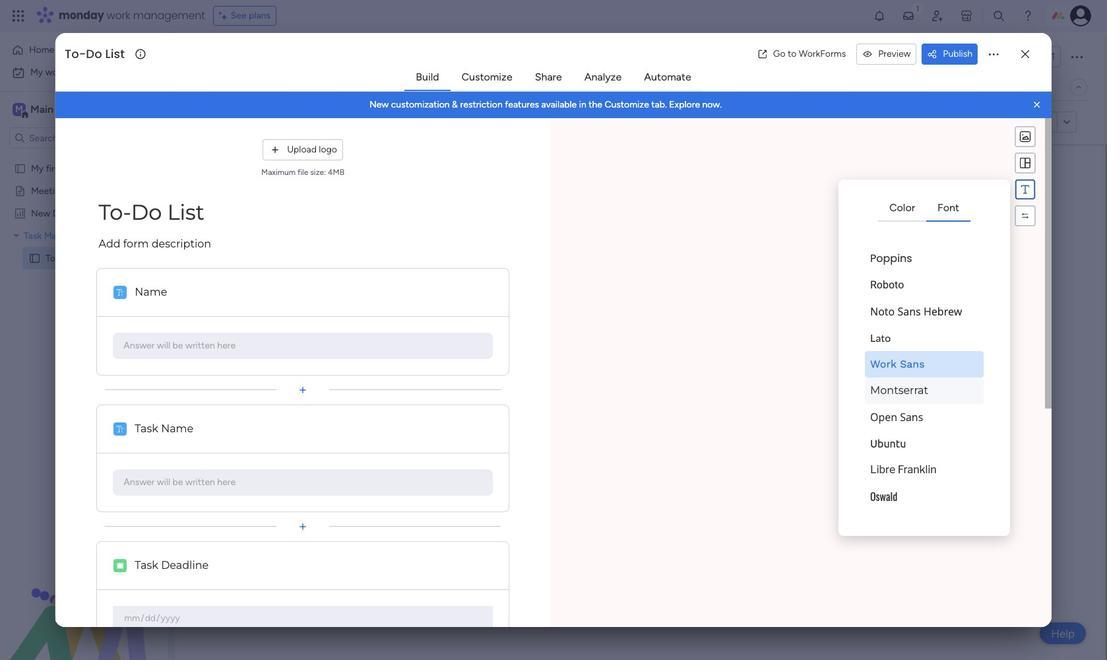 Task type: describe. For each thing, give the bounding box(es) containing it.
will for add new question icon
[[157, 477, 170, 488]]

notes
[[67, 185, 93, 196]]

task for task management system
[[24, 230, 42, 241]]

powered by
[[265, 116, 321, 128]]

go to workforms
[[774, 48, 846, 59]]

here for add new question image
[[217, 340, 236, 351]]

description
[[152, 237, 211, 250]]

upload
[[287, 144, 317, 155]]

form
[[284, 81, 305, 92]]

form right your
[[726, 254, 763, 276]]

more actions image
[[988, 48, 1001, 61]]

add new question image
[[296, 520, 310, 533]]

do inside form form
[[131, 199, 162, 225]]

1 horizontal spatial by
[[596, 254, 615, 276]]

automate inside tab list
[[644, 71, 692, 83]]

caret down image
[[14, 231, 19, 240]]

sans for noto
[[898, 304, 921, 319]]

tab list containing build
[[405, 65, 703, 91]]

1 image
[[912, 1, 924, 16]]

list inside list box
[[73, 252, 88, 263]]

restriction
[[460, 99, 503, 110]]

home link
[[8, 40, 160, 61]]

written for add new question icon
[[185, 477, 215, 488]]

main table button
[[200, 77, 274, 98]]

board
[[65, 162, 89, 174]]

go to workforms button
[[752, 44, 852, 65]]

work sans button
[[866, 351, 984, 378]]

public board image
[[28, 252, 41, 264]]

see plans
[[231, 10, 271, 21]]

to- inside list box
[[46, 252, 59, 263]]

powered
[[265, 116, 306, 128]]

new dashboard
[[31, 207, 97, 219]]

color
[[890, 201, 916, 214]]

open sans
[[871, 410, 924, 424]]

home
[[29, 44, 54, 55]]

publish
[[944, 48, 973, 59]]

open
[[871, 410, 898, 424]]

customization
[[391, 99, 450, 110]]

logo
[[319, 144, 337, 155]]

0 horizontal spatial by
[[309, 116, 321, 128]]

invite / 1 button
[[996, 46, 1062, 67]]

file
[[298, 167, 308, 177]]

add view image
[[323, 82, 329, 92]]

features
[[505, 99, 539, 110]]

monday
[[59, 8, 104, 23]]

building
[[619, 254, 682, 276]]

sans for work
[[901, 358, 925, 370]]

background color and image selector image
[[1019, 130, 1033, 143]]

workspace
[[56, 103, 108, 116]]

do inside field
[[86, 46, 102, 62]]

To-Do List field
[[61, 46, 133, 63]]

answer will be written here for add new question image
[[124, 340, 236, 351]]

roboto
[[871, 279, 905, 291]]

maximum file size: 4mb
[[261, 167, 345, 177]]

integrate
[[874, 81, 912, 92]]

noto sans hebrew button
[[866, 298, 984, 325]]

libre
[[871, 463, 896, 476]]

/
[[1046, 51, 1050, 62]]

management
[[44, 230, 99, 241]]

your
[[687, 254, 721, 276]]

table
[[243, 81, 264, 92]]

notifications image
[[873, 9, 887, 22]]

explore
[[670, 99, 700, 110]]

lottie animation element
[[0, 527, 168, 660]]

preview button
[[857, 44, 917, 65]]

m
[[15, 104, 23, 115]]

my work
[[30, 67, 65, 78]]

update feed image
[[902, 9, 916, 22]]

collapse board header image
[[1074, 82, 1085, 92]]

main for main workspace
[[30, 103, 54, 116]]

1 component__icon image from the top
[[114, 286, 127, 299]]

available
[[542, 99, 577, 110]]

edit
[[205, 116, 222, 128]]

customization tools toolbar
[[1015, 126, 1037, 226]]

kendall parks image
[[1071, 5, 1092, 26]]

meeting notes
[[31, 185, 93, 196]]

task management system
[[24, 230, 132, 241]]

form form
[[55, 118, 1052, 660]]

to-do list inside field
[[65, 46, 125, 62]]

to
[[788, 48, 797, 59]]

activity
[[934, 51, 966, 62]]

component__icon image for task deadline
[[114, 559, 127, 572]]

answer for add new question image
[[124, 340, 155, 351]]

montserrat
[[871, 384, 929, 397]]

let's
[[519, 254, 551, 276]]

form for edit
[[224, 116, 244, 128]]

copy form link button
[[968, 112, 1058, 133]]

the
[[589, 99, 603, 110]]

go
[[774, 48, 786, 59]]

public dashboard image
[[14, 207, 26, 219]]

written for add new question image
[[185, 340, 215, 351]]

monday marketplace image
[[961, 9, 974, 22]]

tab.
[[652, 99, 667, 110]]

lottie animation image
[[0, 527, 168, 660]]

see plans button
[[213, 6, 277, 26]]

font
[[938, 201, 960, 214]]

see
[[231, 10, 247, 21]]

my first board
[[31, 162, 89, 174]]



Task type: locate. For each thing, give the bounding box(es) containing it.
sans
[[898, 304, 921, 319], [901, 358, 925, 370], [901, 410, 924, 424]]

public board image up public dashboard image
[[14, 184, 26, 197]]

banner banner
[[55, 92, 1052, 118]]

list inside form form
[[167, 199, 204, 225]]

1 horizontal spatial main
[[221, 81, 240, 92]]

customize link
[[451, 65, 523, 89]]

public board image for my first board
[[14, 162, 26, 174]]

1 vertical spatial by
[[596, 254, 615, 276]]

1 vertical spatial drag to reorder the question image
[[296, 546, 310, 559]]

new for new customization & restriction features available in the customize tab. explore now.
[[370, 99, 389, 110]]

public board image left "first"
[[14, 162, 26, 174]]

1 vertical spatial work
[[45, 67, 65, 78]]

build link
[[406, 65, 450, 89]]

help image
[[1022, 9, 1035, 22]]

1 horizontal spatial work
[[107, 8, 130, 23]]

main right workspace icon
[[30, 103, 54, 116]]

tab list containing color
[[879, 195, 971, 222]]

name inside button
[[135, 286, 167, 298]]

my left "first"
[[31, 162, 44, 174]]

1 vertical spatial customize
[[605, 99, 649, 110]]

answer for add new question icon
[[124, 477, 155, 488]]

here
[[217, 340, 236, 351], [217, 477, 236, 488]]

here for add new question icon
[[217, 477, 236, 488]]

size:
[[310, 167, 326, 177]]

1 vertical spatial be
[[173, 477, 183, 488]]

customize up restriction
[[462, 71, 513, 83]]

color link
[[879, 196, 926, 220]]

start
[[555, 254, 591, 276]]

2 written from the top
[[185, 477, 215, 488]]

customize inside 'banner' banner
[[605, 99, 649, 110]]

0 vertical spatial public board image
[[14, 162, 26, 174]]

2 will from the top
[[157, 477, 170, 488]]

will for add new question image
[[157, 340, 170, 351]]

work for my
[[45, 67, 65, 78]]

libre franklin
[[871, 463, 937, 476]]

select product image
[[12, 9, 25, 22]]

main inside button
[[221, 81, 240, 92]]

close image
[[1031, 98, 1044, 112]]

deadline
[[161, 559, 209, 572]]

first
[[46, 162, 62, 174]]

0 horizontal spatial tab list
[[405, 65, 703, 91]]

lato button
[[866, 325, 984, 351]]

workspace image
[[13, 102, 26, 117]]

2 vertical spatial task
[[135, 559, 158, 572]]

1 vertical spatial written
[[185, 477, 215, 488]]

component__icon image down add
[[114, 286, 127, 299]]

form for add
[[123, 237, 149, 250]]

drag to reorder the question image
[[296, 409, 310, 422], [296, 546, 310, 559]]

0 vertical spatial main
[[221, 81, 240, 92]]

my work option
[[8, 62, 160, 83]]

be
[[173, 340, 183, 351], [173, 477, 183, 488]]

to- inside form form
[[99, 199, 131, 225]]

0 vertical spatial name
[[135, 286, 167, 298]]

preview
[[879, 48, 911, 59]]

add new question image
[[296, 383, 310, 396]]

1 drag to reorder the question image from the top
[[296, 409, 310, 422]]

sans right noto
[[898, 304, 921, 319]]

integrate button
[[852, 73, 979, 101]]

form up the background color and image selector
[[1016, 116, 1036, 127]]

1 vertical spatial task
[[135, 423, 158, 435]]

share
[[535, 71, 562, 83]]

oswald
[[871, 489, 898, 504]]

list inside field
[[105, 46, 125, 62]]

sans for open
[[901, 410, 924, 424]]

dashboard
[[53, 207, 97, 219]]

tab list up 'poppins' button
[[879, 195, 971, 222]]

drag to reorder the question image down add new question image
[[296, 409, 310, 422]]

invite / 1
[[1021, 51, 1056, 62]]

name button
[[133, 282, 492, 303]]

1 vertical spatial name
[[161, 423, 194, 435]]

0 vertical spatial here
[[217, 340, 236, 351]]

menu image
[[1019, 156, 1033, 170]]

libre franklin button
[[866, 457, 984, 483]]

new right public dashboard image
[[31, 207, 50, 219]]

ubuntu button
[[866, 430, 984, 457]]

1
[[1052, 51, 1056, 62]]

1 will from the top
[[157, 340, 170, 351]]

montserrat button
[[866, 378, 984, 404]]

0 horizontal spatial customize
[[462, 71, 513, 83]]

maximum
[[261, 167, 296, 177]]

oswald button
[[866, 483, 984, 510]]

lato
[[871, 331, 891, 344]]

my
[[30, 67, 43, 78], [31, 162, 44, 174]]

1 answer will be written here from the top
[[124, 340, 236, 351]]

0 horizontal spatial work
[[45, 67, 65, 78]]

drag to reorder the question image for deadline
[[296, 546, 310, 559]]

franklin
[[898, 463, 937, 476]]

main workspace
[[30, 103, 108, 116]]

task for task deadline
[[135, 559, 158, 572]]

main
[[221, 81, 240, 92], [30, 103, 54, 116]]

help
[[1052, 627, 1075, 640]]

answer will be written here for add new question icon
[[124, 477, 236, 488]]

drag to reorder the question image for name
[[296, 409, 310, 422]]

list box
[[0, 154, 168, 447]]

by up the upload logo
[[309, 116, 321, 128]]

0 horizontal spatial new
[[31, 207, 50, 219]]

monday work management
[[59, 8, 205, 23]]

task
[[24, 230, 42, 241], [135, 423, 158, 435], [135, 559, 158, 572]]

new customization & restriction features available in the customize tab. explore now.
[[370, 99, 722, 110]]

1 answer from the top
[[124, 340, 155, 351]]

form right add
[[123, 237, 149, 250]]

2 vertical spatial component__icon image
[[114, 559, 127, 572]]

2 public board image from the top
[[14, 184, 26, 197]]

component__icon image left task deadline at the bottom
[[114, 559, 127, 572]]

tab list up 'banner' banner
[[405, 65, 703, 91]]

0 vertical spatial drag to reorder the question image
[[296, 409, 310, 422]]

form button
[[274, 77, 315, 98]]

workforms
[[799, 48, 846, 59]]

1 be from the top
[[173, 340, 183, 351]]

copy form link
[[992, 116, 1052, 127]]

public board image for meeting notes
[[14, 184, 26, 197]]

noto
[[871, 304, 895, 319]]

2 drag to reorder the question image from the top
[[296, 546, 310, 559]]

work inside option
[[45, 67, 65, 78]]

edit form
[[205, 116, 244, 128]]

2 here from the top
[[217, 477, 236, 488]]

0 vertical spatial my
[[30, 67, 43, 78]]

automate link
[[634, 65, 702, 89]]

publish button
[[923, 44, 978, 65]]

share link
[[525, 65, 573, 89]]

automate up tab.
[[644, 71, 692, 83]]

my down home
[[30, 67, 43, 78]]

1 here from the top
[[217, 340, 236, 351]]

add form description
[[99, 237, 211, 250]]

form inside edit form button
[[224, 116, 244, 128]]

sans inside button
[[901, 358, 925, 370]]

0 vertical spatial answer will be written here
[[124, 340, 236, 351]]

invite members image
[[932, 9, 945, 22]]

form inside the copy form link "button"
[[1016, 116, 1036, 127]]

0 vertical spatial answer
[[124, 340, 155, 351]]

tab list inside the font style selector element
[[879, 195, 971, 222]]

management
[[133, 8, 205, 23]]

customize inside tab list
[[462, 71, 513, 83]]

sans inside "button"
[[901, 410, 924, 424]]

my for my work
[[30, 67, 43, 78]]

main left "table"
[[221, 81, 240, 92]]

new up workforms logo in the top left of the page
[[370, 99, 389, 110]]

task deadline
[[135, 559, 209, 572]]

0 vertical spatial new
[[370, 99, 389, 110]]

edit form button
[[200, 112, 249, 133]]

2 be from the top
[[173, 477, 183, 488]]

component__icon image left task name
[[114, 422, 127, 435]]

poppins
[[871, 251, 913, 266]]

1 public board image from the top
[[14, 162, 26, 174]]

1 vertical spatial component__icon image
[[114, 422, 127, 435]]

customize right the
[[605, 99, 649, 110]]

workforms logo image
[[326, 112, 400, 133]]

2 component__icon image from the top
[[114, 422, 127, 435]]

1 vertical spatial main
[[30, 103, 54, 116]]

1 horizontal spatial tab list
[[879, 195, 971, 222]]

main table
[[221, 81, 264, 92]]

form right edit
[[224, 116, 244, 128]]

task for task name
[[135, 423, 158, 435]]

1 vertical spatial here
[[217, 477, 236, 488]]

2 answer from the top
[[124, 477, 155, 488]]

0 horizontal spatial main
[[30, 103, 54, 116]]

copy
[[992, 116, 1014, 127]]

option
[[0, 156, 168, 159]]

list box containing my first board
[[0, 154, 168, 447]]

1 horizontal spatial customize
[[605, 99, 649, 110]]

work
[[871, 358, 897, 370]]

answer will be written here
[[124, 340, 236, 351], [124, 477, 236, 488]]

my inside list box
[[31, 162, 44, 174]]

1 vertical spatial answer will be written here
[[124, 477, 236, 488]]

main inside workspace selection element
[[30, 103, 54, 116]]

help button
[[1041, 623, 1087, 644]]

Search in workspace field
[[28, 130, 110, 146]]

main for main table
[[221, 81, 240, 92]]

1 vertical spatial my
[[31, 162, 44, 174]]

new inside 'banner' banner
[[370, 99, 389, 110]]

by right the start
[[596, 254, 615, 276]]

customize
[[462, 71, 513, 83], [605, 99, 649, 110]]

automate
[[644, 71, 692, 83], [1008, 81, 1050, 92]]

3 component__icon image from the top
[[114, 559, 127, 572]]

my work link
[[8, 62, 160, 83]]

form for copy
[[1016, 116, 1036, 127]]

sans right open
[[901, 410, 924, 424]]

1 horizontal spatial automate
[[1008, 81, 1050, 92]]

meeting
[[31, 185, 65, 196]]

sans inside button
[[898, 304, 921, 319]]

automate inside button
[[1008, 81, 1050, 92]]

public board image
[[14, 162, 26, 174], [14, 184, 26, 197]]

task name
[[135, 423, 194, 435]]

0 vertical spatial be
[[173, 340, 183, 351]]

0 horizontal spatial automate
[[644, 71, 692, 83]]

0 vertical spatial by
[[309, 116, 321, 128]]

1 vertical spatial answer
[[124, 477, 155, 488]]

to-do list inside form form
[[99, 199, 204, 225]]

1 vertical spatial tab list
[[879, 195, 971, 222]]

work for monday
[[107, 8, 130, 23]]

drag to reorder the question image down add new question icon
[[296, 546, 310, 559]]

my inside option
[[30, 67, 43, 78]]

0 vertical spatial written
[[185, 340, 215, 351]]

ubuntu
[[871, 438, 907, 450]]

home option
[[8, 40, 160, 61]]

poppins button
[[866, 246, 984, 272]]

0 vertical spatial sans
[[898, 304, 921, 319]]

1 vertical spatial new
[[31, 207, 50, 219]]

component__icon image for task name
[[114, 422, 127, 435]]

link
[[1039, 116, 1052, 127]]

roboto button
[[866, 272, 984, 298]]

add
[[99, 237, 121, 250]]

1 horizontal spatial new
[[370, 99, 389, 110]]

new for new dashboard
[[31, 207, 50, 219]]

to- inside field
[[65, 46, 86, 62]]

name
[[135, 286, 167, 298], [161, 423, 194, 435]]

1 vertical spatial will
[[157, 477, 170, 488]]

list
[[270, 42, 303, 71], [105, 46, 125, 62], [167, 199, 204, 225], [73, 252, 88, 263]]

0 vertical spatial customize
[[462, 71, 513, 83]]

work down home
[[45, 67, 65, 78]]

upload logo button
[[263, 139, 343, 160]]

2 answer will be written here from the top
[[124, 477, 236, 488]]

build
[[416, 71, 439, 83]]

component__icon image
[[114, 286, 127, 299], [114, 422, 127, 435], [114, 559, 127, 572]]

form
[[1016, 116, 1036, 127], [224, 116, 244, 128], [123, 237, 149, 250], [726, 254, 763, 276]]

0 vertical spatial tab list
[[405, 65, 703, 91]]

now.
[[703, 99, 722, 110]]

menu image
[[1020, 183, 1032, 196]]

&
[[452, 99, 458, 110]]

0 vertical spatial will
[[157, 340, 170, 351]]

task inside list box
[[24, 230, 42, 241]]

form inside form form
[[123, 237, 149, 250]]

2 vertical spatial sans
[[901, 410, 924, 424]]

1 written from the top
[[185, 340, 215, 351]]

1 vertical spatial public board image
[[14, 184, 26, 197]]

0 vertical spatial work
[[107, 8, 130, 23]]

to-
[[201, 42, 237, 71], [65, 46, 86, 62], [99, 199, 131, 225], [46, 252, 59, 263]]

hebrew
[[924, 304, 963, 319]]

work right monday on the left top
[[107, 8, 130, 23]]

4mb
[[328, 167, 345, 177]]

sans down lato button
[[901, 358, 925, 370]]

be for add new question icon
[[173, 477, 183, 488]]

search everything image
[[993, 9, 1006, 22]]

workspace selection element
[[13, 102, 110, 119]]

0 vertical spatial task
[[24, 230, 42, 241]]

tab list
[[405, 65, 703, 91], [879, 195, 971, 222]]

1 vertical spatial sans
[[901, 358, 925, 370]]

font style selector element
[[844, 185, 1005, 531]]

0 vertical spatial component__icon image
[[114, 286, 127, 299]]

be for add new question image
[[173, 340, 183, 351]]

open sans button
[[866, 404, 984, 430]]

automate up the close icon
[[1008, 81, 1050, 92]]

my for my first board
[[31, 162, 44, 174]]



Task type: vqa. For each thing, say whether or not it's contained in the screenshot.
Main
yes



